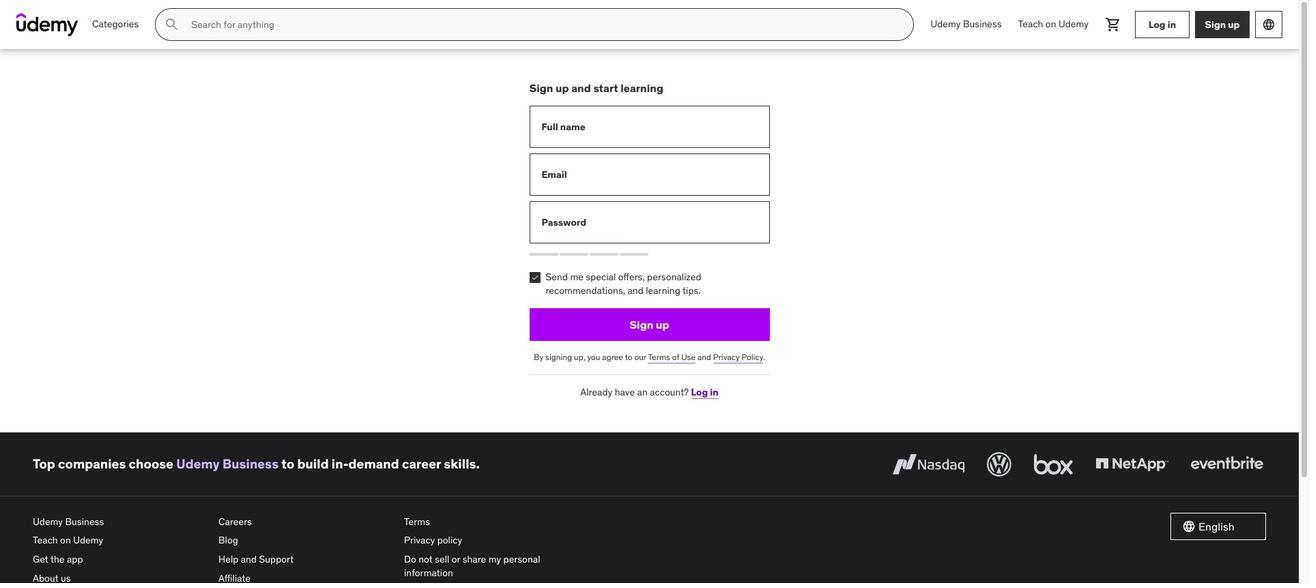 Task type: describe. For each thing, give the bounding box(es) containing it.
and inside send me special offers, personalized recommendations, and learning tips.
[[628, 285, 644, 297]]

1 vertical spatial sign
[[530, 81, 553, 95]]

do not sell or share my personal information button
[[404, 551, 579, 583]]

to for business
[[282, 456, 295, 473]]

up,
[[574, 353, 586, 363]]

0 vertical spatial privacy
[[713, 353, 740, 363]]

you
[[588, 353, 601, 363]]

business for udemy business teach on udemy get the app
[[65, 516, 104, 528]]

special
[[586, 271, 616, 284]]

terms link
[[404, 513, 579, 532]]

sign up for sign up link
[[1206, 18, 1240, 30]]

support
[[259, 554, 294, 566]]

Search for anything text field
[[189, 13, 898, 36]]

agree
[[603, 353, 623, 363]]

up for sign up link
[[1229, 18, 1240, 30]]

already have an account? log in
[[581, 387, 719, 399]]

blog
[[219, 535, 238, 547]]

0 horizontal spatial teach on udemy link
[[33, 532, 208, 551]]

help and support link
[[219, 551, 393, 570]]

and inside careers blog help and support
[[241, 554, 257, 566]]

signing
[[546, 353, 572, 363]]

send
[[546, 271, 568, 284]]

terms inside terms privacy policy do not sell or share my personal information
[[404, 516, 430, 528]]

.
[[763, 353, 765, 363]]

careers
[[219, 516, 252, 528]]

careers blog help and support
[[219, 516, 294, 566]]

my
[[489, 554, 501, 566]]

sign up and start learning
[[530, 81, 664, 95]]

sign for sign up link
[[1206, 18, 1227, 30]]

by signing up, you agree to our terms of use and privacy policy .
[[534, 353, 765, 363]]

skills.
[[444, 456, 480, 473]]

1 horizontal spatial business
[[223, 456, 279, 473]]

categories button
[[84, 8, 147, 41]]

0 vertical spatial log in link
[[1136, 11, 1190, 38]]

1 vertical spatial udemy business link
[[176, 456, 279, 473]]

0 vertical spatial in
[[1168, 18, 1177, 30]]

and right 'use'
[[698, 353, 712, 363]]

start
[[594, 81, 618, 95]]

offers,
[[618, 271, 645, 284]]

privacy policy link
[[713, 353, 763, 363]]

personalized
[[647, 271, 702, 284]]

box image
[[1031, 450, 1077, 480]]

and left start
[[572, 81, 591, 95]]

tips.
[[683, 285, 701, 297]]

on inside udemy business teach on udemy get the app
[[60, 535, 71, 547]]

the
[[51, 554, 65, 566]]

do
[[404, 554, 416, 566]]

0 horizontal spatial log
[[691, 387, 708, 399]]

0 vertical spatial udemy business link
[[923, 8, 1010, 41]]

sign for sign up button
[[630, 318, 654, 332]]

sell
[[435, 554, 450, 566]]

teach inside udemy business teach on udemy get the app
[[33, 535, 58, 547]]

0 vertical spatial teach on udemy link
[[1010, 8, 1097, 41]]

by
[[534, 353, 544, 363]]

get the app link
[[33, 551, 208, 570]]

top companies choose udemy business to build in-demand career skills.
[[33, 456, 480, 473]]

submit search image
[[164, 16, 181, 33]]

up for sign up button
[[656, 318, 670, 332]]

shopping cart with 0 items image
[[1106, 16, 1122, 33]]

0 vertical spatial log
[[1149, 18, 1166, 30]]

nasdaq image
[[890, 450, 968, 480]]

learning inside send me special offers, personalized recommendations, and learning tips.
[[646, 285, 681, 297]]

or
[[452, 554, 460, 566]]

udemy image
[[16, 13, 79, 36]]

1 horizontal spatial teach
[[1019, 18, 1044, 30]]



Task type: locate. For each thing, give the bounding box(es) containing it.
sign up inside button
[[630, 318, 670, 332]]

sign up left the choose a language "icon"
[[1206, 18, 1240, 30]]

1 horizontal spatial sign up
[[1206, 18, 1240, 30]]

not
[[419, 554, 433, 566]]

up left the choose a language "icon"
[[1229, 18, 1240, 30]]

have
[[615, 387, 635, 399]]

netapp image
[[1093, 450, 1172, 480]]

1 horizontal spatial sign
[[630, 318, 654, 332]]

career
[[402, 456, 441, 473]]

udemy business
[[931, 18, 1002, 30]]

1 vertical spatial up
[[556, 81, 569, 95]]

get
[[33, 554, 48, 566]]

in
[[1168, 18, 1177, 30], [710, 387, 719, 399]]

learning down the personalized
[[646, 285, 681, 297]]

on up the
[[60, 535, 71, 547]]

udemy
[[931, 18, 961, 30], [1059, 18, 1089, 30], [176, 456, 220, 473], [33, 516, 63, 528], [73, 535, 103, 547]]

0 horizontal spatial on
[[60, 535, 71, 547]]

log in
[[1149, 18, 1177, 30]]

1 horizontal spatial up
[[656, 318, 670, 332]]

privacy inside terms privacy policy do not sell or share my personal information
[[404, 535, 435, 547]]

policy
[[742, 353, 763, 363]]

1 horizontal spatial to
[[625, 353, 633, 363]]

learning
[[621, 81, 664, 95], [646, 285, 681, 297]]

udemy business teach on udemy get the app
[[33, 516, 104, 566]]

udemy business link
[[923, 8, 1010, 41], [176, 456, 279, 473], [33, 513, 208, 532]]

and down offers,
[[628, 285, 644, 297]]

0 horizontal spatial teach
[[33, 535, 58, 547]]

2 horizontal spatial up
[[1229, 18, 1240, 30]]

to left the build
[[282, 456, 295, 473]]

1 horizontal spatial privacy
[[713, 353, 740, 363]]

choose a language image
[[1263, 18, 1276, 31]]

privacy left policy
[[713, 353, 740, 363]]

log in link right account?
[[691, 387, 719, 399]]

blog link
[[219, 532, 393, 551]]

log
[[1149, 18, 1166, 30], [691, 387, 708, 399]]

sign up button
[[530, 309, 770, 342]]

1 horizontal spatial teach on udemy link
[[1010, 8, 1097, 41]]

0 horizontal spatial in
[[710, 387, 719, 399]]

teach up get
[[33, 535, 58, 547]]

terms of use link
[[648, 353, 696, 363]]

recommendations,
[[546, 285, 626, 297]]

log right shopping cart with 0 items image
[[1149, 18, 1166, 30]]

teach
[[1019, 18, 1044, 30], [33, 535, 58, 547]]

1 vertical spatial teach on udemy link
[[33, 532, 208, 551]]

0 vertical spatial terms
[[648, 353, 671, 363]]

privacy
[[713, 353, 740, 363], [404, 535, 435, 547]]

business inside udemy business teach on udemy get the app
[[65, 516, 104, 528]]

in left sign up link
[[1168, 18, 1177, 30]]

terms
[[648, 353, 671, 363], [404, 516, 430, 528]]

sign up for sign up button
[[630, 318, 670, 332]]

to
[[625, 353, 633, 363], [282, 456, 295, 473]]

1 vertical spatial log
[[691, 387, 708, 399]]

0 vertical spatial to
[[625, 353, 633, 363]]

personal
[[504, 554, 541, 566]]

already
[[581, 387, 613, 399]]

terms left the 'of'
[[648, 353, 671, 363]]

1 vertical spatial log in link
[[691, 387, 719, 399]]

app
[[67, 554, 83, 566]]

careers link
[[219, 513, 393, 532]]

choose
[[129, 456, 174, 473]]

build
[[297, 456, 329, 473]]

help
[[219, 554, 239, 566]]

teach on udemy
[[1019, 18, 1089, 30]]

business for udemy business
[[963, 18, 1002, 30]]

volkswagen image
[[985, 450, 1015, 480]]

use
[[682, 353, 696, 363]]

2 vertical spatial udemy business link
[[33, 513, 208, 532]]

terms up do
[[404, 516, 430, 528]]

sign up link
[[1196, 11, 1250, 38]]

an
[[637, 387, 648, 399]]

teach on udemy link left shopping cart with 0 items image
[[1010, 8, 1097, 41]]

1 horizontal spatial in
[[1168, 18, 1177, 30]]

xsmall image
[[530, 273, 540, 284]]

send me special offers, personalized recommendations, and learning tips.
[[546, 271, 702, 297]]

of
[[673, 353, 680, 363]]

me
[[570, 271, 584, 284]]

0 horizontal spatial terms
[[404, 516, 430, 528]]

sign up our on the bottom of page
[[630, 318, 654, 332]]

in down privacy policy link
[[710, 387, 719, 399]]

1 horizontal spatial log
[[1149, 18, 1166, 30]]

small image
[[1183, 520, 1196, 534]]

teach right udemy business
[[1019, 18, 1044, 30]]

0 vertical spatial learning
[[621, 81, 664, 95]]

sign up up 'by signing up, you agree to our terms of use and privacy policy .'
[[630, 318, 670, 332]]

2 vertical spatial up
[[656, 318, 670, 332]]

1 vertical spatial sign up
[[630, 318, 670, 332]]

0 horizontal spatial sign
[[530, 81, 553, 95]]

1 vertical spatial business
[[223, 456, 279, 473]]

2 vertical spatial business
[[65, 516, 104, 528]]

teach on udemy link
[[1010, 8, 1097, 41], [33, 532, 208, 551]]

in-
[[332, 456, 349, 473]]

companies
[[58, 456, 126, 473]]

1 vertical spatial terms
[[404, 516, 430, 528]]

and right help
[[241, 554, 257, 566]]

sign inside button
[[630, 318, 654, 332]]

english
[[1199, 520, 1235, 534]]

eventbrite image
[[1188, 450, 1267, 480]]

0 horizontal spatial up
[[556, 81, 569, 95]]

1 vertical spatial in
[[710, 387, 719, 399]]

2 vertical spatial sign
[[630, 318, 654, 332]]

log right account?
[[691, 387, 708, 399]]

english button
[[1171, 513, 1267, 541]]

log in link right shopping cart with 0 items image
[[1136, 11, 1190, 38]]

top
[[33, 456, 55, 473]]

privacy up the not
[[404, 535, 435, 547]]

0 vertical spatial teach
[[1019, 18, 1044, 30]]

0 horizontal spatial to
[[282, 456, 295, 473]]

on
[[1046, 18, 1057, 30], [60, 535, 71, 547]]

sign right log in
[[1206, 18, 1227, 30]]

privacy policy link
[[404, 532, 579, 551]]

sign up
[[1206, 18, 1240, 30], [630, 318, 670, 332]]

0 horizontal spatial business
[[65, 516, 104, 528]]

0 vertical spatial on
[[1046, 18, 1057, 30]]

and
[[572, 81, 591, 95], [628, 285, 644, 297], [698, 353, 712, 363], [241, 554, 257, 566]]

up inside button
[[656, 318, 670, 332]]

business
[[963, 18, 1002, 30], [223, 456, 279, 473], [65, 516, 104, 528]]

to left our on the bottom of page
[[625, 353, 633, 363]]

1 horizontal spatial on
[[1046, 18, 1057, 30]]

demand
[[349, 456, 399, 473]]

up left start
[[556, 81, 569, 95]]

1 vertical spatial privacy
[[404, 535, 435, 547]]

0 horizontal spatial log in link
[[691, 387, 719, 399]]

sign
[[1206, 18, 1227, 30], [530, 81, 553, 95], [630, 318, 654, 332]]

log in link
[[1136, 11, 1190, 38], [691, 387, 719, 399]]

1 vertical spatial teach
[[33, 535, 58, 547]]

1 horizontal spatial terms
[[648, 353, 671, 363]]

learning right start
[[621, 81, 664, 95]]

sign down search for anything text field
[[530, 81, 553, 95]]

1 vertical spatial to
[[282, 456, 295, 473]]

up
[[1229, 18, 1240, 30], [556, 81, 569, 95], [656, 318, 670, 332]]

1 horizontal spatial log in link
[[1136, 11, 1190, 38]]

up up terms of use link
[[656, 318, 670, 332]]

0 vertical spatial up
[[1229, 18, 1240, 30]]

teach on udemy link up app
[[33, 532, 208, 551]]

our
[[635, 353, 647, 363]]

1 vertical spatial learning
[[646, 285, 681, 297]]

2 horizontal spatial sign
[[1206, 18, 1227, 30]]

1 vertical spatial on
[[60, 535, 71, 547]]

0 horizontal spatial sign up
[[630, 318, 670, 332]]

categories
[[92, 18, 139, 30]]

0 horizontal spatial privacy
[[404, 535, 435, 547]]

to for agree
[[625, 353, 633, 363]]

share
[[463, 554, 486, 566]]

0 vertical spatial sign
[[1206, 18, 1227, 30]]

0 vertical spatial sign up
[[1206, 18, 1240, 30]]

terms privacy policy do not sell or share my personal information
[[404, 516, 541, 579]]

account?
[[650, 387, 689, 399]]

on left shopping cart with 0 items image
[[1046, 18, 1057, 30]]

0 vertical spatial business
[[963, 18, 1002, 30]]

information
[[404, 567, 453, 579]]

policy
[[437, 535, 462, 547]]

2 horizontal spatial business
[[963, 18, 1002, 30]]



Task type: vqa. For each thing, say whether or not it's contained in the screenshot.
or
yes



